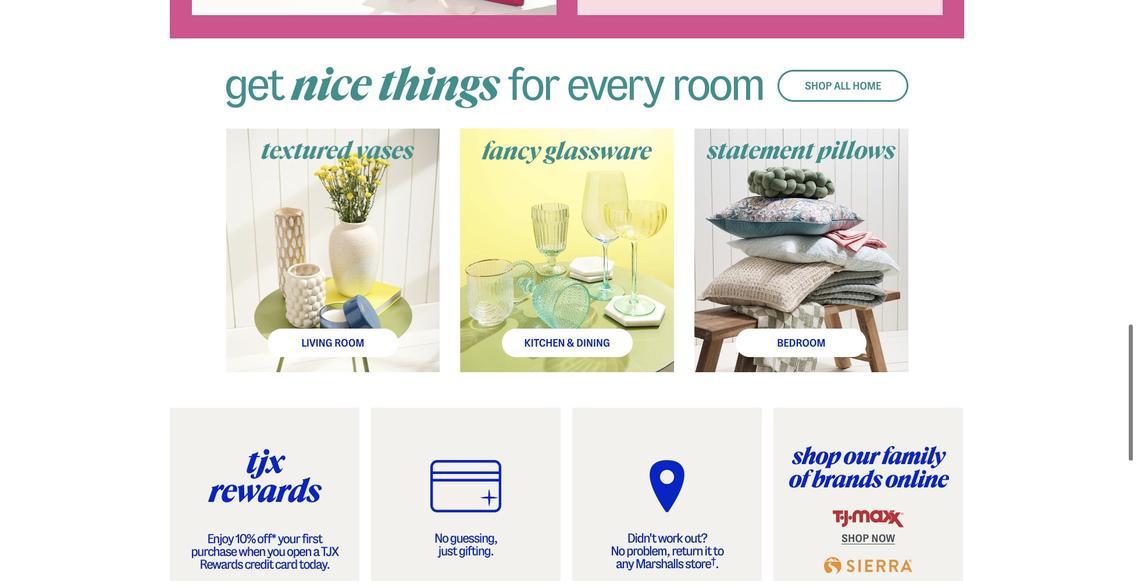 Task type: locate. For each thing, give the bounding box(es) containing it.
room
[[335, 337, 364, 348]]

tjx
[[321, 544, 338, 558]]

marshalls
[[636, 556, 683, 570]]

no left didn't
[[611, 543, 625, 557]]

didn't work out? no problem, return it to any marshalls store † .
[[611, 531, 724, 570]]

1 vertical spatial shop
[[842, 532, 869, 543]]

tjx
[[246, 444, 283, 478]]

living room link
[[267, 328, 398, 357]]

our
[[844, 443, 879, 468]]

brands
[[812, 466, 882, 491]]

get nice things for every room. image
[[170, 61, 965, 128]]

off*
[[257, 531, 276, 545]]

living room
[[301, 337, 364, 348]]

rewards
[[209, 473, 321, 507]]

valentine's day gift card. they'll love this, too. image
[[578, 0, 943, 15]]

shop left now
[[842, 532, 869, 543]]

shop for shop all home
[[805, 79, 832, 91]]

shop now
[[842, 532, 896, 543]]

return
[[672, 543, 703, 557]]

home
[[853, 79, 882, 91]]

kitchen & dining link
[[502, 328, 633, 357]]

no
[[435, 531, 448, 545], [611, 543, 625, 557]]

0 horizontal spatial no
[[435, 531, 448, 545]]

shop left all
[[805, 79, 832, 91]]

1 horizontal spatial shop
[[842, 532, 869, 543]]

your
[[278, 531, 300, 545]]

statement pillows image
[[695, 128, 909, 372]]

kitchen
[[524, 337, 565, 348]]

didn't
[[627, 531, 656, 545]]

no inside the no guessing, just gifting.
[[435, 531, 448, 545]]

shop
[[793, 443, 840, 468]]

it
[[705, 543, 711, 557]]

0 vertical spatial shop
[[805, 79, 832, 91]]

rewards
[[200, 557, 243, 571]]

1 horizontal spatial no
[[611, 543, 625, 557]]

online
[[885, 466, 948, 491]]

out?
[[685, 531, 707, 545]]

shop
[[805, 79, 832, 91], [842, 532, 869, 543]]

of
[[789, 466, 809, 491]]

family
[[882, 443, 945, 468]]

shop for shop now
[[842, 532, 869, 543]]

enjoy 10% off* your first purchase when you open a tjx rewards credit card today.
[[191, 531, 338, 571]]

no left guessing,
[[435, 531, 448, 545]]

bedroom link
[[736, 328, 867, 357]]

shop our family of brands online
[[789, 443, 948, 491]]

0 horizontal spatial shop
[[805, 79, 832, 91]]

10%
[[235, 531, 255, 545]]



Task type: describe. For each thing, give the bounding box(es) containing it.
store
[[685, 556, 711, 570]]

now
[[872, 532, 896, 543]]

kitchen & dining
[[524, 337, 610, 348]]

work
[[658, 531, 683, 545]]

guessing,
[[450, 531, 498, 545]]

living
[[301, 337, 332, 348]]

textured vases image
[[226, 128, 440, 372]]

first
[[302, 531, 322, 545]]

just
[[438, 543, 457, 557]]

tjx rewards
[[209, 444, 321, 507]]

a
[[313, 544, 319, 558]]

they'll love these image
[[192, 0, 557, 15]]

†
[[711, 555, 715, 565]]

today.
[[299, 557, 330, 571]]

all
[[834, 79, 851, 91]]

when
[[239, 544, 265, 558]]

problem,
[[627, 543, 670, 557]]

shop all home link
[[778, 69, 909, 101]]

card
[[275, 557, 297, 571]]

purchase
[[191, 544, 237, 558]]

open
[[287, 544, 311, 558]]

&
[[567, 337, 574, 348]]

no inside didn't work out? no problem, return it to any marshalls store † .
[[611, 543, 625, 557]]

dining
[[577, 337, 610, 348]]

any
[[616, 556, 634, 570]]

gifting.
[[459, 543, 494, 557]]

no guessing, just gifting.
[[435, 531, 498, 557]]

to
[[713, 543, 724, 557]]

credit
[[245, 557, 273, 571]]

shop now link
[[842, 532, 896, 544]]

bedroom
[[777, 337, 826, 348]]

.
[[715, 556, 719, 570]]

fancy glassware image
[[460, 128, 674, 372]]

enjoy
[[207, 531, 233, 545]]

you
[[267, 544, 285, 558]]

shop all home
[[805, 79, 882, 91]]



Task type: vqa. For each thing, say whether or not it's contained in the screenshot.
Living
yes



